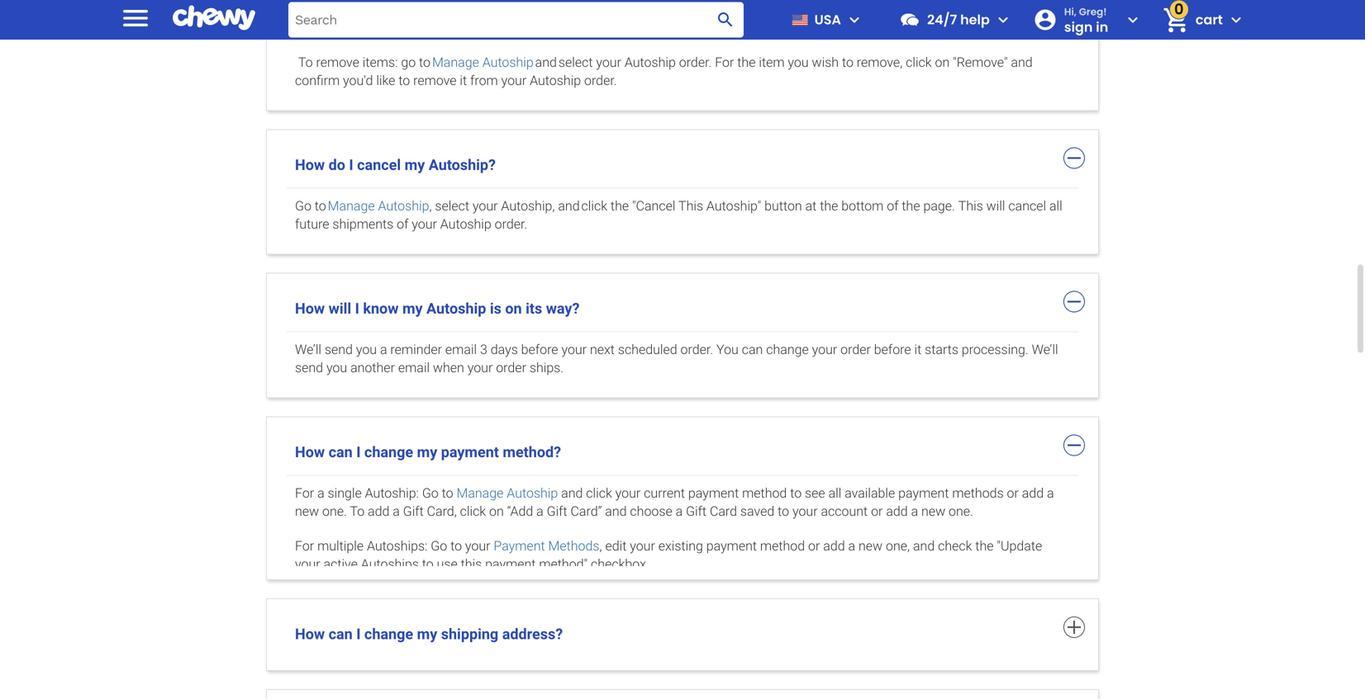 Task type: locate. For each thing, give the bounding box(es) containing it.
and inside , edit your existing payment method or add a new one, and check the "update your active autoships to use this payment method" checkbox.
[[913, 539, 935, 554]]

2 horizontal spatial on
[[935, 55, 950, 70]]

select left which at right
[[653, 20, 688, 36]]

you'd
[[576, 2, 606, 18], [343, 73, 373, 89]]

" for " button. if you have multiple
[[1034, 2, 1038, 18]]

" up to!
[[842, 2, 846, 18]]

1 vertical spatial manage
[[328, 198, 375, 214]]

multiple
[[405, 20, 451, 36], [317, 539, 364, 554]]

24/7 help link
[[892, 0, 990, 40]]

i
[[349, 157, 353, 174], [355, 300, 359, 318], [356, 444, 361, 462], [356, 639, 361, 656]]

before up ships.
[[521, 342, 558, 358]]

manage up from
[[432, 55, 479, 70]]

0 horizontal spatial send
[[295, 360, 323, 376]]

0 vertical spatial will
[[986, 198, 1005, 214]]

my left shipping
[[417, 639, 437, 656]]

2 vertical spatial payment
[[485, 557, 536, 573]]

1 vertical spatial will
[[329, 300, 351, 318]]

method inside "and click your current payment method to see all available payment methods or add a new one. t"
[[742, 486, 787, 502]]

0 horizontal spatial on
[[489, 504, 504, 520]]

1 horizontal spatial select
[[653, 20, 688, 36]]

my
[[405, 157, 425, 174], [402, 300, 423, 318], [417, 444, 437, 462], [417, 639, 437, 656]]

1 horizontal spatial one.
[[949, 504, 973, 520]]

go up future
[[295, 198, 311, 214]]

and up the card"
[[561, 486, 583, 502]]

go
[[295, 198, 311, 214], [422, 486, 439, 502], [431, 539, 447, 554]]

items image
[[1161, 5, 1190, 35]]

0 horizontal spatial you'd
[[343, 73, 373, 89]]

one,
[[886, 539, 910, 554]]

1 horizontal spatial before
[[874, 342, 911, 358]]

autoship left and click
[[501, 198, 552, 214]]

0 vertical spatial of
[[510, 2, 522, 18]]

items:
[[338, 2, 373, 18], [363, 55, 398, 70]]

0 vertical spatial select
[[653, 20, 688, 36]]

0 horizontal spatial this
[[678, 198, 703, 214]]

remove,
[[857, 55, 903, 70]]

my for payment
[[417, 444, 437, 462]]

1 vertical spatial of
[[887, 198, 899, 214]]

autoships:
[[367, 539, 428, 554]]

1 this from the left
[[678, 198, 703, 214]]

order. down the and select your autoship
[[584, 73, 617, 89]]

my up for a single autoship: go to manage autoship
[[417, 444, 437, 462]]

gift left the card"
[[547, 504, 567, 520]]

or
[[849, 2, 861, 18], [1007, 486, 1019, 502], [871, 504, 883, 520], [808, 539, 820, 554]]

autoship up ""remove""
[[983, 2, 1034, 18]]

1 vertical spatial item
[[759, 55, 785, 70]]

1 horizontal spatial will
[[986, 198, 1005, 214]]

change
[[766, 342, 809, 358], [364, 444, 413, 462], [364, 639, 413, 656]]

1 horizontal spatial cancel
[[1009, 198, 1046, 214]]

1 vertical spatial select
[[435, 198, 469, 214]]

and right one,
[[913, 539, 935, 554]]

and select
[[535, 55, 593, 70]]

new inside "and click your current payment method to see all available payment methods or add a new one. t"
[[295, 504, 319, 520]]

1 horizontal spatial new
[[859, 539, 883, 554]]

order
[[681, 342, 710, 358], [841, 342, 871, 358], [496, 360, 526, 376]]

click
[[696, 2, 722, 18], [906, 55, 932, 70], [586, 486, 612, 502], [460, 504, 486, 520]]

go up have
[[376, 2, 391, 18]]

autoship down how do i cancel my autoship?
[[378, 198, 429, 214]]

order.
[[679, 55, 712, 70], [584, 73, 617, 89], [495, 217, 531, 232]]

1 vertical spatial multiple
[[317, 539, 364, 554]]

click inside "and click your current payment method to see all available payment methods or add a new one. t"
[[586, 486, 612, 502]]

menu image
[[845, 10, 864, 30]]

reminder
[[390, 342, 442, 358]]

method for to
[[742, 486, 787, 502]]

manage
[[432, 55, 479, 70], [328, 198, 375, 214], [457, 486, 504, 502]]

all
[[1049, 198, 1062, 214], [828, 486, 842, 502]]

cart menu image
[[1226, 10, 1246, 30]]

you'll
[[551, 20, 581, 36]]

remove inside order. for the item you wish to remove, click on "remove" and confirm you'd like to remove it from your
[[413, 73, 457, 89]]

methods
[[548, 539, 600, 554]]

your inside this will cancel all future shipments of your
[[412, 217, 437, 232]]

1 vertical spatial you'd
[[343, 73, 373, 89]]

0 horizontal spatial order.
[[495, 217, 531, 232]]

2 gift from the left
[[547, 504, 567, 520]]

multiple up active
[[317, 539, 364, 554]]

scheduled
[[618, 342, 677, 358]]

another
[[350, 360, 395, 376]]

method inside , edit your existing payment method or add a new one, and check the "update your active autoships to use this payment method" checkbox.
[[760, 539, 805, 554]]

your inside "and click your current payment method to see all available payment methods or add a new one. t"
[[615, 486, 641, 502]]

1 horizontal spatial item
[[759, 55, 785, 70]]

, for select
[[429, 198, 432, 214]]

payment right 'available'
[[898, 486, 949, 502]]

1 horizontal spatial next
[[955, 2, 980, 18]]

Product search field
[[288, 2, 744, 38]]

0 horizontal spatial next
[[590, 342, 615, 358]]

manage for to remove items: go to
[[432, 55, 479, 70]]

do
[[329, 157, 345, 174]]

way?
[[546, 300, 580, 318]]

will
[[986, 198, 1005, 214], [329, 300, 351, 318]]

0 vertical spatial it
[[460, 73, 467, 89]]

how can i change my payment method?
[[295, 444, 561, 462]]

to up button. at left
[[295, 2, 310, 18]]

2 vertical spatial for
[[295, 539, 314, 554]]

how can i change my payment method? element
[[287, 476, 1078, 582]]

go down have
[[401, 55, 416, 70]]

will for how
[[329, 300, 351, 318]]

0 vertical spatial to
[[295, 2, 310, 18]]

this right page.
[[958, 198, 983, 214]]

to for to remove items: go to
[[298, 55, 313, 70]]

on inside order. for the item you wish to remove, click on "remove" and confirm you'd like to remove it from your
[[935, 55, 950, 70]]

"add
[[507, 504, 533, 520]]

go up the use
[[431, 539, 447, 554]]

payment methods link
[[494, 538, 600, 556]]

1 horizontal spatial "
[[842, 2, 846, 18]]

it left starts
[[914, 342, 922, 358]]

next
[[955, 2, 980, 18], [590, 342, 615, 358]]

change inside . you can change your order before it starts processing. we'll send you another email when your order ships.
[[766, 342, 809, 358]]

change left shipping
[[364, 639, 413, 656]]

0 horizontal spatial all
[[828, 486, 842, 502]]

the up one
[[725, 2, 744, 18]]

and
[[671, 2, 693, 18], [1011, 55, 1033, 70], [561, 486, 583, 502], [605, 504, 627, 520], [913, 539, 935, 554]]

gift down for a single autoship: go to manage autoship
[[403, 504, 424, 520]]

cart
[[1196, 10, 1223, 29]]

1 horizontal spatial all
[[1049, 198, 1062, 214]]

one. left t
[[322, 504, 347, 520]]

next right with
[[955, 2, 980, 18]]

at
[[805, 198, 817, 214]]

chewy support image
[[899, 9, 921, 31]]

you left another
[[326, 360, 347, 376]]

menu image
[[119, 1, 152, 35]]

2 horizontal spatial ,
[[600, 539, 602, 554]]

, edit your existing payment method or add a new one, and check the "update your active autoships to use this payment method" checkbox.
[[295, 539, 1042, 573]]

2 vertical spatial of
[[397, 217, 409, 232]]

2 vertical spatial go
[[431, 539, 447, 554]]

3 gift from the left
[[686, 504, 707, 520]]

autoship down page
[[454, 20, 505, 36]]

1 vertical spatial go
[[401, 55, 416, 70]]

0 horizontal spatial ,
[[429, 198, 432, 214]]

will for this
[[986, 198, 1005, 214]]

1 one. from the left
[[322, 504, 347, 520]]

like up asked
[[609, 2, 628, 18]]

2 horizontal spatial "
[[1034, 2, 1038, 18]]

1 vertical spatial for
[[295, 486, 314, 502]]

to for to add items: go to the product page of the item you'd like to add and click the "add to autoship
[[295, 2, 310, 18]]

click inside order. for the item you wish to remove, click on "remove" and confirm you'd like to remove it from your
[[906, 55, 932, 70]]

for for for multiple autoships: go to your
[[295, 539, 314, 554]]

0 horizontal spatial of
[[397, 217, 409, 232]]

" for " or "ship once with next
[[842, 2, 846, 18]]

new up check
[[921, 504, 945, 520]]

of
[[510, 2, 522, 18], [887, 198, 899, 214], [397, 217, 409, 232]]

1 horizontal spatial on
[[505, 300, 522, 318]]

order. down which at right
[[679, 55, 712, 70]]

0 horizontal spatial multiple
[[317, 539, 364, 554]]

,
[[429, 198, 432, 214], [552, 198, 555, 214], [600, 539, 602, 554]]

and inside "and click your current payment method to see all available payment methods or add a new one. t"
[[561, 486, 583, 502]]

, select your
[[429, 198, 498, 214]]

for
[[715, 55, 734, 70], [295, 486, 314, 502], [295, 539, 314, 554]]

next left scheduled
[[590, 342, 615, 358]]

you left wish
[[788, 55, 809, 70]]

go for add
[[376, 2, 391, 18]]

go up card,
[[422, 486, 439, 502]]

1 vertical spatial change
[[364, 444, 413, 462]]

, left and click
[[552, 198, 555, 214]]

0 vertical spatial manage
[[432, 55, 479, 70]]

email inside . you can change your order before it starts processing. we'll send you another email when your order ships.
[[398, 360, 430, 376]]

1 vertical spatial all
[[828, 486, 842, 502]]

new left t
[[295, 504, 319, 520]]

of right shipments
[[397, 217, 409, 232]]

2 horizontal spatial gift
[[686, 504, 707, 520]]

a left single
[[317, 486, 324, 502]]

for inside order. for the item you wish to remove, click on "remove" and confirm you'd like to remove it from your
[[715, 55, 734, 70]]

orders, you'll be asked to select which one you're adding to!
[[509, 20, 848, 36]]

on
[[935, 55, 950, 70], [505, 300, 522, 318], [489, 504, 504, 520]]

1 vertical spatial to
[[298, 55, 313, 70]]

add right o
[[368, 504, 390, 520]]

2 vertical spatial on
[[489, 504, 504, 520]]

2 we'll from the left
[[1032, 342, 1058, 358]]

4 how from the top
[[295, 639, 325, 656]]

add
[[313, 2, 335, 18], [646, 2, 668, 18], [1022, 486, 1044, 502], [368, 504, 390, 520], [886, 504, 908, 520], [823, 539, 845, 554]]

0 horizontal spatial "
[[758, 198, 761, 214]]

if
[[339, 20, 347, 36]]

1 vertical spatial go
[[422, 486, 439, 502]]

ships.
[[530, 360, 564, 376]]

2 vertical spatial manage
[[457, 486, 504, 502]]

1 vertical spatial method
[[760, 539, 805, 554]]

Search text field
[[288, 2, 744, 38]]

change up autoship:
[[364, 444, 413, 462]]

payment inside , edit your existing payment method or add a new one, and check the "update your active autoships to use this payment method" checkbox.
[[485, 557, 536, 573]]

it left from
[[460, 73, 467, 89]]

click up the card"
[[586, 486, 612, 502]]

autoship down and select
[[530, 73, 581, 89]]

it
[[460, 73, 467, 89], [914, 342, 922, 358]]

payment down payment
[[485, 557, 536, 573]]

will inside this will cancel all future shipments of your
[[986, 198, 1005, 214]]

0 vertical spatial items:
[[338, 2, 373, 18]]

methods
[[952, 486, 1004, 502]]

remove up confirm
[[316, 55, 359, 70]]

0 horizontal spatial go
[[376, 2, 391, 18]]

and click your current payment method to see all available payment methods or add a new one. t
[[295, 486, 1054, 520]]

we'll
[[295, 342, 321, 358], [1032, 342, 1058, 358]]

gift
[[403, 504, 424, 520], [547, 504, 567, 520], [686, 504, 707, 520]]

2 how from the top
[[295, 300, 325, 318]]

can for how can i change my shipping address?
[[329, 639, 353, 656]]

1 horizontal spatial go
[[401, 55, 416, 70]]

2 this from the left
[[958, 198, 983, 214]]

of right 'bottom'
[[887, 198, 899, 214]]

card,
[[427, 504, 457, 520]]

send left another
[[295, 360, 323, 376]]

usa
[[814, 10, 841, 29]]

a down account
[[848, 539, 855, 554]]

can right you
[[742, 342, 763, 358]]

how can i change my shipping address?
[[295, 639, 563, 656]]

1 vertical spatial payment
[[898, 486, 949, 502]]

1 horizontal spatial remove
[[413, 73, 457, 89]]

and right ""remove""
[[1011, 55, 1033, 70]]

0 horizontal spatial remove
[[316, 55, 359, 70]]

order. inside order. for the item you wish to remove, click on "remove" and confirm you'd like to remove it from your
[[679, 55, 712, 70]]

you'd up be
[[576, 2, 606, 18]]

one
[[728, 20, 750, 36]]

can up single
[[329, 444, 353, 462]]

"
[[842, 2, 846, 18], [1034, 2, 1038, 18], [758, 198, 761, 214]]

0 vertical spatial change
[[766, 342, 809, 358]]

method up saved
[[742, 486, 787, 502]]

1 before from the left
[[521, 342, 558, 358]]

to
[[295, 2, 310, 18], [298, 55, 313, 70]]

a inside , edit your existing payment method or add a new one, and check the "update your active autoships to use this payment method" checkbox.
[[848, 539, 855, 554]]

0 horizontal spatial it
[[460, 73, 467, 89]]

of up orders,
[[510, 2, 522, 18]]

in
[[1096, 18, 1108, 36]]

1 vertical spatial email
[[398, 360, 430, 376]]

method for or
[[760, 539, 805, 554]]

this
[[678, 198, 703, 214], [958, 198, 983, 214]]

1 how from the top
[[295, 157, 325, 174]]

a
[[380, 342, 387, 358], [317, 486, 324, 502], [1047, 486, 1054, 502], [393, 504, 400, 520], [536, 504, 544, 520], [676, 504, 683, 520], [911, 504, 918, 520], [848, 539, 855, 554]]

we'll send you a reminder email 3 days before your next scheduled order
[[295, 342, 710, 358]]

checkbox.
[[591, 557, 649, 573]]

0 horizontal spatial will
[[329, 300, 351, 318]]

0 horizontal spatial one.
[[322, 504, 347, 520]]

wish
[[812, 55, 839, 70]]

1 vertical spatial like
[[376, 73, 395, 89]]

1 vertical spatial remove
[[413, 73, 457, 89]]

1 horizontal spatial you'd
[[576, 2, 606, 18]]

you
[[716, 342, 739, 358]]

0 horizontal spatial item
[[547, 2, 573, 18]]

change for shipping
[[364, 639, 413, 656]]

method?
[[503, 444, 561, 462]]

a up another
[[380, 342, 387, 358]]

or down see
[[808, 539, 820, 554]]

1 vertical spatial send
[[295, 360, 323, 376]]

1 vertical spatial cancel
[[1009, 198, 1046, 214]]

2 before from the left
[[874, 342, 911, 358]]

you inside . you can change your order before it starts processing. we'll send you another email when your order ships.
[[326, 360, 347, 376]]

the
[[409, 2, 427, 18], [525, 2, 544, 18], [725, 2, 744, 18], [737, 55, 756, 70], [611, 198, 629, 214], [820, 198, 838, 214], [902, 198, 920, 214], [975, 539, 994, 554]]

the down one
[[737, 55, 756, 70]]

2 horizontal spatial order.
[[679, 55, 712, 70]]

on down manage autoship link
[[489, 504, 504, 520]]

click right remove,
[[906, 55, 932, 70]]

remove
[[316, 55, 359, 70], [413, 73, 457, 89]]

manage up card,
[[457, 486, 504, 502]]

2 vertical spatial change
[[364, 639, 413, 656]]

a right methods
[[1047, 486, 1054, 502]]

or right methods
[[1007, 486, 1019, 502]]

" button. if you have multiple
[[295, 2, 1038, 36]]

1 vertical spatial on
[[505, 300, 522, 318]]

" left hi,
[[1034, 2, 1038, 18]]

" inside " button. if you have multiple
[[1034, 2, 1038, 18]]

1 horizontal spatial order.
[[584, 73, 617, 89]]

can down active
[[329, 639, 353, 656]]

or inside "and click your current payment method to see all available payment methods or add a new one. t"
[[1007, 486, 1019, 502]]

" left the button
[[758, 198, 761, 214]]

manage inside the how can i change my payment method? element
[[457, 486, 504, 502]]

choose
[[630, 504, 672, 520]]

or inside , edit your existing payment method or add a new one, and check the "update your active autoships to use this payment method" checkbox.
[[808, 539, 820, 554]]

items: for remove
[[363, 55, 398, 70]]

0 horizontal spatial like
[[376, 73, 395, 89]]

add up "update
[[1022, 486, 1044, 502]]

email down the reminder
[[398, 360, 430, 376]]

0 vertical spatial remove
[[316, 55, 359, 70]]

autoship up from
[[482, 55, 534, 70]]

1 horizontal spatial ,
[[552, 198, 555, 214]]

gift down current payment
[[686, 504, 707, 520]]

, inside , edit your existing payment method or add a new one, and check the "update your active autoships to use this payment method" checkbox.
[[600, 539, 602, 554]]

all inside "and click your current payment method to see all available payment methods or add a new one. t"
[[828, 486, 842, 502]]

edit
[[605, 539, 627, 554]]

click right card,
[[460, 504, 486, 520]]

1 horizontal spatial it
[[914, 342, 922, 358]]

. you can change your order before it starts processing. we'll send you another email when your order ships.
[[295, 342, 1058, 376]]

3 how from the top
[[295, 444, 325, 462]]

autoship left is
[[426, 300, 486, 318]]

know
[[363, 300, 399, 318]]

0 horizontal spatial new
[[295, 504, 319, 520]]

help menu image
[[993, 10, 1013, 30]]

you inside order. for the item you wish to remove, click on "remove" and confirm you'd like to remove it from your
[[788, 55, 809, 70]]

before left starts
[[874, 342, 911, 358]]

email up when
[[445, 342, 477, 358]]

manage for go to
[[328, 198, 375, 214]]

one. down methods
[[949, 504, 973, 520]]

1 vertical spatial items:
[[363, 55, 398, 70]]

item down 'you're'
[[759, 55, 785, 70]]

items: down have
[[363, 55, 398, 70]]

manage up shipments
[[328, 198, 375, 214]]

add down account
[[823, 539, 845, 554]]

you right if
[[350, 20, 371, 36]]

0 vertical spatial item
[[547, 2, 573, 18]]

items: up if
[[338, 2, 373, 18]]

a down current payment
[[676, 504, 683, 520]]

autoship up "add
[[507, 486, 558, 502]]

i for how can i change my shipping address?
[[356, 639, 361, 656]]

before
[[521, 342, 558, 358], [874, 342, 911, 358]]

0 vertical spatial on
[[935, 55, 950, 70]]

item up you'll
[[547, 2, 573, 18]]

1 vertical spatial can
[[329, 444, 353, 462]]

0 vertical spatial go
[[376, 2, 391, 18]]

24/7
[[927, 10, 957, 29]]

1 horizontal spatial email
[[445, 342, 477, 358]]

or left "ship
[[849, 2, 861, 18]]

1 we'll from the left
[[295, 342, 321, 358]]

.
[[710, 342, 713, 358]]

go to
[[295, 198, 328, 214]]

0 vertical spatial for
[[715, 55, 734, 70]]

0 horizontal spatial before
[[521, 342, 558, 358]]

autoship
[[791, 2, 842, 18], [983, 2, 1034, 18], [454, 20, 505, 36], [482, 55, 534, 70], [625, 55, 676, 70], [530, 73, 581, 89], [378, 198, 429, 214], [501, 198, 552, 214], [706, 198, 758, 214], [440, 217, 491, 232], [426, 300, 486, 318], [507, 486, 558, 502]]

a right "add
[[536, 504, 544, 520]]



Task type: describe. For each thing, give the bounding box(es) containing it.
1 horizontal spatial send
[[325, 342, 353, 358]]

24/7 help
[[927, 10, 990, 29]]

autoship , and click the "cancel this autoship " button at the bottom of the page.
[[501, 198, 955, 214]]

3
[[480, 342, 487, 358]]

autoship:
[[365, 486, 419, 502]]

with
[[928, 2, 952, 18]]

future
[[295, 217, 329, 232]]

0 vertical spatial payment
[[441, 444, 499, 462]]

"update
[[997, 539, 1042, 554]]

item inside order. for the item you wish to remove, click on "remove" and confirm you'd like to remove it from your
[[759, 55, 785, 70]]

i for how do i cancel my autoship?
[[349, 157, 353, 174]]

0 vertical spatial like
[[609, 2, 628, 18]]

2 one. from the left
[[949, 504, 973, 520]]

product
[[431, 2, 475, 18]]

multiple inside the how can i change my payment method? element
[[317, 539, 364, 554]]

chewy home image
[[173, 0, 255, 36]]

shipments
[[333, 217, 394, 232]]

how for how do i cancel my autoship?
[[295, 157, 325, 174]]

current payment
[[644, 486, 739, 502]]

2 horizontal spatial of
[[887, 198, 899, 214]]

1 gift from the left
[[403, 504, 424, 520]]

its
[[526, 300, 542, 318]]

page.
[[923, 198, 955, 214]]

help
[[960, 10, 990, 29]]

shipping
[[441, 639, 498, 656]]

my for autoship
[[402, 300, 423, 318]]

and right the card"
[[605, 504, 627, 520]]

this
[[461, 557, 482, 573]]

it inside . you can change your order before it starts processing. we'll send you another email when your order ships.
[[914, 342, 922, 358]]

payment methods
[[494, 539, 600, 554]]

how for how will i know my autoship is on its way?
[[295, 300, 325, 318]]

order. for the item you wish to remove, click on "remove" and confirm you'd like to remove it from your
[[295, 55, 1033, 89]]

like inside order. for the item you wish to remove, click on "remove" and confirm you'd like to remove it from your
[[376, 73, 395, 89]]

on inside the how can i change my payment method? element
[[489, 504, 504, 520]]

"cancel
[[632, 198, 676, 214]]

autoship down orders, you'll be asked to select which one you're adding to!
[[625, 55, 676, 70]]

active
[[324, 557, 358, 573]]

be
[[584, 20, 598, 36]]

card
[[710, 504, 737, 520]]

click up which at right
[[696, 2, 722, 18]]

orders,
[[509, 20, 548, 36]]

"add
[[747, 2, 773, 18]]

to remove items: go to
[[298, 55, 432, 70]]

for multiple autoships: go to your
[[295, 539, 490, 554]]

"remove"
[[953, 55, 1008, 70]]

the inside , edit your existing payment method or add a new one, and check the "update your active autoships to use this payment method" checkbox.
[[975, 539, 994, 554]]

0 vertical spatial go
[[295, 198, 311, 214]]

1 horizontal spatial of
[[510, 2, 522, 18]]

card"
[[571, 504, 602, 520]]

page
[[479, 2, 507, 18]]

a down autoship:
[[393, 504, 400, 520]]

add down 'available'
[[886, 504, 908, 520]]

items: for add
[[338, 2, 373, 18]]

can for how can i change my payment method?
[[329, 444, 353, 462]]

new inside , edit your existing payment method or add a new one, and check the "update your active autoships to use this payment method" checkbox.
[[859, 539, 883, 554]]

existing payment
[[658, 539, 757, 554]]

autoship left the button
[[706, 198, 758, 214]]

adding
[[791, 20, 830, 36]]

cart link
[[1156, 0, 1223, 40]]

payment inside "and click your current payment method to see all available payment methods or add a new one. t"
[[898, 486, 949, 502]]

and up orders, you'll be asked to select which one you're adding to!
[[671, 2, 693, 18]]

1 horizontal spatial order
[[681, 342, 710, 358]]

0 vertical spatial email
[[445, 342, 477, 358]]

autoship inside the how can i change my payment method? element
[[507, 486, 558, 502]]

which
[[691, 20, 725, 36]]

change for order
[[766, 342, 809, 358]]

have
[[374, 20, 402, 36]]

check
[[938, 539, 972, 554]]

1 vertical spatial next
[[590, 342, 615, 358]]

to inside , edit your existing payment method or add a new one, and check the "update your active autoships to use this payment method" checkbox.
[[422, 557, 434, 573]]

can inside . you can change your order before it starts processing. we'll send you another email when your order ships.
[[742, 342, 763, 358]]

single
[[328, 486, 362, 502]]

payment
[[494, 539, 545, 554]]

submit search image
[[716, 10, 735, 30]]

account
[[821, 504, 868, 520]]

once
[[896, 2, 925, 18]]

this will cancel all future shipments of your
[[295, 198, 1062, 232]]

add up button. at left
[[313, 2, 335, 18]]

this inside this will cancel all future shipments of your
[[958, 198, 983, 214]]

when
[[433, 360, 464, 376]]

hi,
[[1064, 5, 1077, 18]]

to inside "and click your current payment method to see all available payment methods or add a new one. t"
[[790, 486, 802, 502]]

autoship order.
[[530, 73, 617, 89]]

bottom
[[841, 198, 884, 214]]

or down 'available'
[[871, 504, 883, 520]]

a right account
[[911, 504, 918, 520]]

asked
[[601, 20, 635, 36]]

add inside , edit your existing payment method or add a new one, and check the "update your active autoships to use this payment method" checkbox.
[[823, 539, 845, 554]]

my for autoship?
[[405, 157, 425, 174]]

go for remove
[[401, 55, 416, 70]]

change for payment
[[364, 444, 413, 462]]

autoships
[[361, 557, 419, 573]]

the left page.
[[902, 198, 920, 214]]

add inside "and click your current payment method to see all available payment methods or add a new one. t"
[[1022, 486, 1044, 502]]

greg!
[[1079, 5, 1107, 18]]

order. for order.
[[495, 217, 531, 232]]

method"
[[539, 557, 588, 573]]

autoship?
[[429, 157, 496, 174]]

your inside order. for the item you wish to remove, click on "remove" and confirm you'd like to remove it from your
[[501, 73, 527, 89]]

0 horizontal spatial cancel
[[357, 157, 401, 174]]

my for shipping
[[417, 639, 437, 656]]

all inside this will cancel all future shipments of your
[[1049, 198, 1062, 214]]

autoship up adding
[[791, 2, 842, 18]]

how for how can i change my payment method?
[[295, 444, 325, 462]]

you're
[[753, 20, 787, 36]]

usa button
[[785, 0, 864, 40]]

, for edit
[[600, 539, 602, 554]]

address?
[[502, 639, 563, 656]]

0 horizontal spatial select
[[435, 198, 469, 214]]

how for how can i change my shipping address?
[[295, 639, 325, 656]]

0 vertical spatial next
[[955, 2, 980, 18]]

starts
[[925, 342, 959, 358]]

use
[[437, 557, 458, 573]]

the up orders,
[[525, 2, 544, 18]]

for a single autoship: go to manage autoship
[[295, 486, 558, 502]]

see
[[805, 486, 825, 502]]

how will i know my autoship is on its way?
[[295, 300, 580, 318]]

manage autoship link
[[457, 485, 558, 503]]

autoship down , select your
[[440, 217, 491, 232]]

1 vertical spatial order.
[[584, 73, 617, 89]]

available
[[845, 486, 895, 502]]

the inside order. for the item you wish to remove, click on "remove" and confirm you'd like to remove it from your
[[737, 55, 756, 70]]

o
[[357, 504, 365, 520]]

processing.
[[962, 342, 1029, 358]]

one. inside "and click your current payment method to see all available payment methods or add a new one. t"
[[322, 504, 347, 520]]

cancel inside this will cancel all future shipments of your
[[1009, 198, 1046, 214]]

and click
[[558, 198, 607, 214]]

t
[[350, 504, 357, 520]]

to!
[[833, 20, 848, 36]]

before inside . you can change your order before it starts processing. we'll send you another email when your order ships.
[[874, 342, 911, 358]]

2 horizontal spatial new
[[921, 504, 945, 520]]

send inside . you can change your order before it starts processing. we'll send you another email when your order ships.
[[295, 360, 323, 376]]

order. for order. for the item you wish to remove, click on "remove" and confirm you'd like to remove it from your
[[679, 55, 712, 70]]

you up another
[[356, 342, 377, 358]]

and inside order. for the item you wish to remove, click on "remove" and confirm you'd like to remove it from your
[[1011, 55, 1033, 70]]

it inside order. for the item you wish to remove, click on "remove" and confirm you'd like to remove it from your
[[460, 73, 467, 89]]

i for how will i know my autoship is on its way?
[[355, 300, 359, 318]]

0 vertical spatial you'd
[[576, 2, 606, 18]]

o add a gift card, click on "add a gift card" and choose a gift card saved to your account or add a new one.
[[357, 504, 973, 520]]

we'll inside . you can change your order before it starts processing. we'll send you another email when your order ships.
[[1032, 342, 1058, 358]]

multiple inside " button. if you have multiple
[[405, 20, 451, 36]]

the left "cancel
[[611, 198, 629, 214]]

is
[[490, 300, 502, 318]]

i for how can i change my payment method?
[[356, 444, 361, 462]]

confirm
[[295, 73, 340, 89]]

2 horizontal spatial order
[[841, 342, 871, 358]]

for for for a single autoship: go to manage autoship
[[295, 486, 314, 502]]

how do i cancel my autoship?
[[295, 157, 496, 174]]

the right at
[[820, 198, 838, 214]]

0 horizontal spatial order
[[496, 360, 526, 376]]

of inside this will cancel all future shipments of your
[[397, 217, 409, 232]]

add up orders, you'll be asked to select which one you're adding to!
[[646, 2, 668, 18]]

" or "ship once with next
[[842, 2, 980, 18]]

"ship
[[864, 2, 893, 18]]

a inside "and click your current payment method to see all available payment methods or add a new one. t"
[[1047, 486, 1054, 502]]

the left product
[[409, 2, 427, 18]]

account menu image
[[1123, 10, 1143, 30]]

you inside " button. if you have multiple
[[350, 20, 371, 36]]

you'd inside order. for the item you wish to remove, click on "remove" and confirm you'd like to remove it from your
[[343, 73, 373, 89]]

saved
[[740, 504, 775, 520]]



Task type: vqa. For each thing, say whether or not it's contained in the screenshot.
the Choose date, selected date is Aug 2, 2023 image
no



